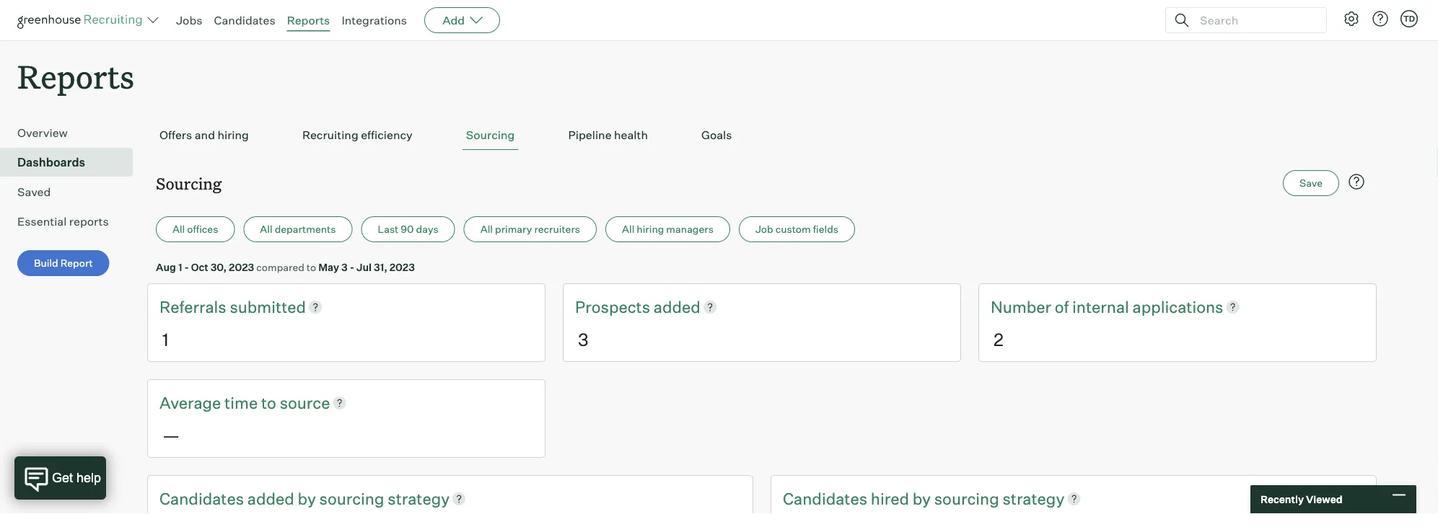 Task type: locate. For each thing, give the bounding box(es) containing it.
by for hired
[[913, 489, 931, 509]]

to
[[307, 261, 316, 274], [261, 393, 276, 413]]

1 vertical spatial reports
[[17, 55, 134, 97]]

0 vertical spatial added link
[[654, 296, 701, 318]]

compared
[[257, 261, 305, 274]]

reports down greenhouse recruiting image
[[17, 55, 134, 97]]

2 all from the left
[[260, 223, 273, 236]]

offers and hiring button
[[156, 121, 253, 150]]

1 right aug
[[178, 261, 182, 274]]

candidates down —
[[160, 489, 244, 509]]

—
[[162, 425, 180, 446]]

0 horizontal spatial sourcing
[[156, 173, 222, 194]]

2 strategy from the left
[[1003, 489, 1065, 509]]

jobs
[[176, 13, 203, 27]]

build
[[34, 257, 58, 270]]

2023 right 31,
[[390, 261, 415, 274]]

0 horizontal spatial strategy
[[388, 489, 450, 509]]

all inside button
[[481, 223, 493, 236]]

1 sourcing link from the left
[[320, 488, 388, 510]]

1 vertical spatial added link
[[248, 488, 298, 510]]

by link
[[298, 488, 320, 510], [913, 488, 935, 510]]

0 horizontal spatial sourcing
[[320, 489, 384, 509]]

0 horizontal spatial 2023
[[229, 261, 254, 274]]

internal link
[[1073, 296, 1133, 318]]

aug 1 - oct 30, 2023 compared to may 3 - jul 31, 2023
[[156, 261, 415, 274]]

1 horizontal spatial 2023
[[390, 261, 415, 274]]

1 by link from the left
[[298, 488, 320, 510]]

recently
[[1261, 494, 1305, 506]]

0 horizontal spatial to
[[261, 393, 276, 413]]

hiring left managers
[[637, 223, 664, 236]]

pipeline
[[569, 128, 612, 142]]

0 horizontal spatial -
[[184, 261, 189, 274]]

2 strategy link from the left
[[1003, 488, 1065, 510]]

candidates for candidates added by sourcing
[[160, 489, 244, 509]]

all for all hiring managers
[[622, 223, 635, 236]]

1 sourcing from the left
[[320, 489, 384, 509]]

health
[[614, 128, 648, 142]]

90
[[401, 223, 414, 236]]

0 horizontal spatial added
[[248, 489, 294, 509]]

number of internal
[[991, 297, 1133, 317]]

essential
[[17, 215, 67, 229]]

td button
[[1399, 7, 1422, 30]]

strategy link for candidates hired by sourcing
[[1003, 488, 1065, 510]]

sourcing
[[320, 489, 384, 509], [935, 489, 1000, 509]]

2023
[[229, 261, 254, 274], [390, 261, 415, 274]]

report
[[60, 257, 93, 270]]

tab list
[[156, 121, 1369, 150]]

may
[[319, 261, 339, 274]]

0 vertical spatial 3
[[342, 261, 348, 274]]

sourcing link
[[320, 488, 388, 510], [935, 488, 1003, 510]]

offers
[[160, 128, 192, 142]]

1 vertical spatial to
[[261, 393, 276, 413]]

goals button
[[698, 121, 736, 150]]

sourcing inside button
[[466, 128, 515, 142]]

oct
[[191, 261, 208, 274]]

candidates right jobs link
[[214, 13, 276, 27]]

all for all offices
[[173, 223, 185, 236]]

recently viewed
[[1261, 494, 1343, 506]]

- left oct
[[184, 261, 189, 274]]

hiring inside tab list
[[218, 128, 249, 142]]

2 by link from the left
[[913, 488, 935, 510]]

1 horizontal spatial sourcing
[[466, 128, 515, 142]]

4 all from the left
[[622, 223, 635, 236]]

1 horizontal spatial to
[[307, 261, 316, 274]]

1 horizontal spatial strategy
[[1003, 489, 1065, 509]]

dashboards
[[17, 155, 85, 170]]

sourcing for candidates added by sourcing
[[320, 489, 384, 509]]

3 right may on the bottom of page
[[342, 261, 348, 274]]

1 horizontal spatial by
[[913, 489, 931, 509]]

by
[[298, 489, 316, 509], [913, 489, 931, 509]]

hiring
[[218, 128, 249, 142], [637, 223, 664, 236]]

all offices button
[[156, 217, 235, 243]]

candidates added by sourcing
[[160, 489, 388, 509]]

1 horizontal spatial 1
[[178, 261, 182, 274]]

all left managers
[[622, 223, 635, 236]]

sourcing for candidates hired by sourcing
[[935, 489, 1000, 509]]

recruiting efficiency button
[[299, 121, 416, 150]]

1 horizontal spatial hiring
[[637, 223, 664, 236]]

2 - from the left
[[350, 261, 355, 274]]

1 vertical spatial 1
[[162, 329, 169, 351]]

2023 right 30,
[[229, 261, 254, 274]]

1 by from the left
[[298, 489, 316, 509]]

prospects
[[575, 297, 654, 317]]

0 horizontal spatial by link
[[298, 488, 320, 510]]

td button
[[1401, 10, 1419, 27]]

candidates link
[[214, 13, 276, 27], [160, 488, 248, 510], [783, 488, 871, 510]]

job custom fields
[[756, 223, 839, 236]]

2 sourcing link from the left
[[935, 488, 1003, 510]]

faq image
[[1349, 173, 1366, 191]]

source
[[280, 393, 330, 413]]

0 vertical spatial to
[[307, 261, 316, 274]]

job
[[756, 223, 774, 236]]

0 vertical spatial sourcing
[[466, 128, 515, 142]]

reports link
[[287, 13, 330, 27]]

sourcing
[[466, 128, 515, 142], [156, 173, 222, 194]]

added link
[[654, 296, 701, 318], [248, 488, 298, 510]]

strategy link
[[388, 488, 450, 510], [1003, 488, 1065, 510]]

all left primary
[[481, 223, 493, 236]]

- left jul
[[350, 261, 355, 274]]

goals
[[702, 128, 732, 142]]

strategy link for candidates added by sourcing
[[388, 488, 450, 510]]

1 all from the left
[[173, 223, 185, 236]]

to left may on the bottom of page
[[307, 261, 316, 274]]

to right 'time'
[[261, 393, 276, 413]]

hired link
[[871, 488, 913, 510]]

pipeline health
[[569, 128, 648, 142]]

0 vertical spatial reports
[[287, 13, 330, 27]]

sourcing link for candidates hired by sourcing
[[935, 488, 1003, 510]]

strategy for candidates hired by sourcing
[[1003, 489, 1065, 509]]

0 horizontal spatial strategy link
[[388, 488, 450, 510]]

0 horizontal spatial 3
[[342, 261, 348, 274]]

fields
[[813, 223, 839, 236]]

essential reports link
[[17, 213, 127, 230]]

reports left integrations link
[[287, 13, 330, 27]]

custom
[[776, 223, 811, 236]]

by for added
[[298, 489, 316, 509]]

by link for hired
[[913, 488, 935, 510]]

add
[[443, 13, 465, 27]]

saved
[[17, 185, 51, 199]]

last 90 days button
[[361, 217, 455, 243]]

job custom fields button
[[739, 217, 856, 243]]

0 vertical spatial hiring
[[218, 128, 249, 142]]

0 vertical spatial 1
[[178, 261, 182, 274]]

1 horizontal spatial 3
[[578, 329, 589, 351]]

1 vertical spatial added
[[248, 489, 294, 509]]

candidates for candidates hired by sourcing
[[783, 489, 868, 509]]

0 vertical spatial added
[[654, 297, 701, 317]]

build report
[[34, 257, 93, 270]]

1 horizontal spatial sourcing link
[[935, 488, 1003, 510]]

1 horizontal spatial by link
[[913, 488, 935, 510]]

reports
[[69, 215, 109, 229]]

candidates left hired
[[783, 489, 868, 509]]

reports
[[287, 13, 330, 27], [17, 55, 134, 97]]

all departments button
[[244, 217, 353, 243]]

added
[[654, 297, 701, 317], [248, 489, 294, 509]]

1 horizontal spatial -
[[350, 261, 355, 274]]

0 horizontal spatial by
[[298, 489, 316, 509]]

30,
[[211, 261, 227, 274]]

primary
[[495, 223, 532, 236]]

2 sourcing from the left
[[935, 489, 1000, 509]]

referrals link
[[160, 296, 230, 318]]

overview link
[[17, 124, 127, 142]]

1 down referrals link
[[162, 329, 169, 351]]

1 strategy from the left
[[388, 489, 450, 509]]

0 horizontal spatial sourcing link
[[320, 488, 388, 510]]

1 - from the left
[[184, 261, 189, 274]]

3 down prospects link
[[578, 329, 589, 351]]

by link for added
[[298, 488, 320, 510]]

hiring right and
[[218, 128, 249, 142]]

strategy
[[388, 489, 450, 509], [1003, 489, 1065, 509]]

3 all from the left
[[481, 223, 493, 236]]

1 horizontal spatial strategy link
[[1003, 488, 1065, 510]]

1 vertical spatial hiring
[[637, 223, 664, 236]]

all left "offices"
[[173, 223, 185, 236]]

all left departments
[[260, 223, 273, 236]]

1 strategy link from the left
[[388, 488, 450, 510]]

0 horizontal spatial hiring
[[218, 128, 249, 142]]

dashboards link
[[17, 154, 127, 171]]

2 by from the left
[[913, 489, 931, 509]]

-
[[184, 261, 189, 274], [350, 261, 355, 274]]

configure image
[[1344, 10, 1361, 27]]

aug
[[156, 261, 176, 274]]

0 horizontal spatial 1
[[162, 329, 169, 351]]

1 horizontal spatial sourcing
[[935, 489, 1000, 509]]



Task type: describe. For each thing, give the bounding box(es) containing it.
all for all primary recruiters
[[481, 223, 493, 236]]

2
[[994, 329, 1004, 351]]

pipeline health button
[[565, 121, 652, 150]]

of
[[1055, 297, 1070, 317]]

hired
[[871, 489, 910, 509]]

managers
[[667, 223, 714, 236]]

Search text field
[[1197, 10, 1314, 31]]

1 vertical spatial 3
[[578, 329, 589, 351]]

efficiency
[[361, 128, 413, 142]]

overview
[[17, 126, 68, 140]]

essential reports
[[17, 215, 109, 229]]

last
[[378, 223, 399, 236]]

save
[[1300, 177, 1323, 190]]

submitted
[[230, 297, 306, 317]]

candidates link for candidates added by sourcing
[[160, 488, 248, 510]]

saved link
[[17, 184, 127, 201]]

and
[[195, 128, 215, 142]]

number link
[[991, 296, 1055, 318]]

all departments
[[260, 223, 336, 236]]

submitted link
[[230, 296, 306, 318]]

prospects link
[[575, 296, 654, 318]]

tab list containing offers and hiring
[[156, 121, 1369, 150]]

strategy for candidates added by sourcing
[[388, 489, 450, 509]]

sourcing button
[[463, 121, 519, 150]]

sourcing link for candidates added by sourcing
[[320, 488, 388, 510]]

all primary recruiters button
[[464, 217, 597, 243]]

0 horizontal spatial added link
[[248, 488, 298, 510]]

all hiring managers button
[[606, 217, 731, 243]]

average link
[[160, 392, 225, 414]]

time link
[[225, 392, 261, 414]]

applications link
[[1133, 296, 1224, 318]]

time
[[225, 393, 258, 413]]

number
[[991, 297, 1052, 317]]

greenhouse recruiting image
[[17, 12, 147, 29]]

1 horizontal spatial added
[[654, 297, 701, 317]]

31,
[[374, 261, 388, 274]]

recruiters
[[535, 223, 581, 236]]

recruiting efficiency
[[302, 128, 413, 142]]

average
[[160, 393, 221, 413]]

1 horizontal spatial added link
[[654, 296, 701, 318]]

internal
[[1073, 297, 1130, 317]]

all offices
[[173, 223, 218, 236]]

jul
[[357, 261, 372, 274]]

build report button
[[17, 251, 110, 277]]

2 2023 from the left
[[390, 261, 415, 274]]

integrations
[[342, 13, 407, 27]]

average time to
[[160, 393, 280, 413]]

candidates link for candidates hired by sourcing
[[783, 488, 871, 510]]

of link
[[1055, 296, 1073, 318]]

integrations link
[[342, 13, 407, 27]]

candidates for candidates
[[214, 13, 276, 27]]

offices
[[187, 223, 218, 236]]

departments
[[275, 223, 336, 236]]

candidates hired by sourcing
[[783, 489, 1003, 509]]

1 vertical spatial sourcing
[[156, 173, 222, 194]]

all hiring managers
[[622, 223, 714, 236]]

to link
[[261, 392, 280, 414]]

0 horizontal spatial reports
[[17, 55, 134, 97]]

add button
[[425, 7, 500, 33]]

1 2023 from the left
[[229, 261, 254, 274]]

last 90 days
[[378, 223, 439, 236]]

1 horizontal spatial reports
[[287, 13, 330, 27]]

recruiting
[[302, 128, 359, 142]]

viewed
[[1307, 494, 1343, 506]]

all primary recruiters
[[481, 223, 581, 236]]

applications
[[1133, 297, 1224, 317]]

save button
[[1284, 171, 1340, 197]]

offers and hiring
[[160, 128, 249, 142]]

source link
[[280, 392, 330, 414]]

referrals
[[160, 297, 230, 317]]

all for all departments
[[260, 223, 273, 236]]

jobs link
[[176, 13, 203, 27]]

days
[[416, 223, 439, 236]]

td
[[1404, 14, 1416, 23]]



Task type: vqa. For each thing, say whether or not it's contained in the screenshot.
top Reports
yes



